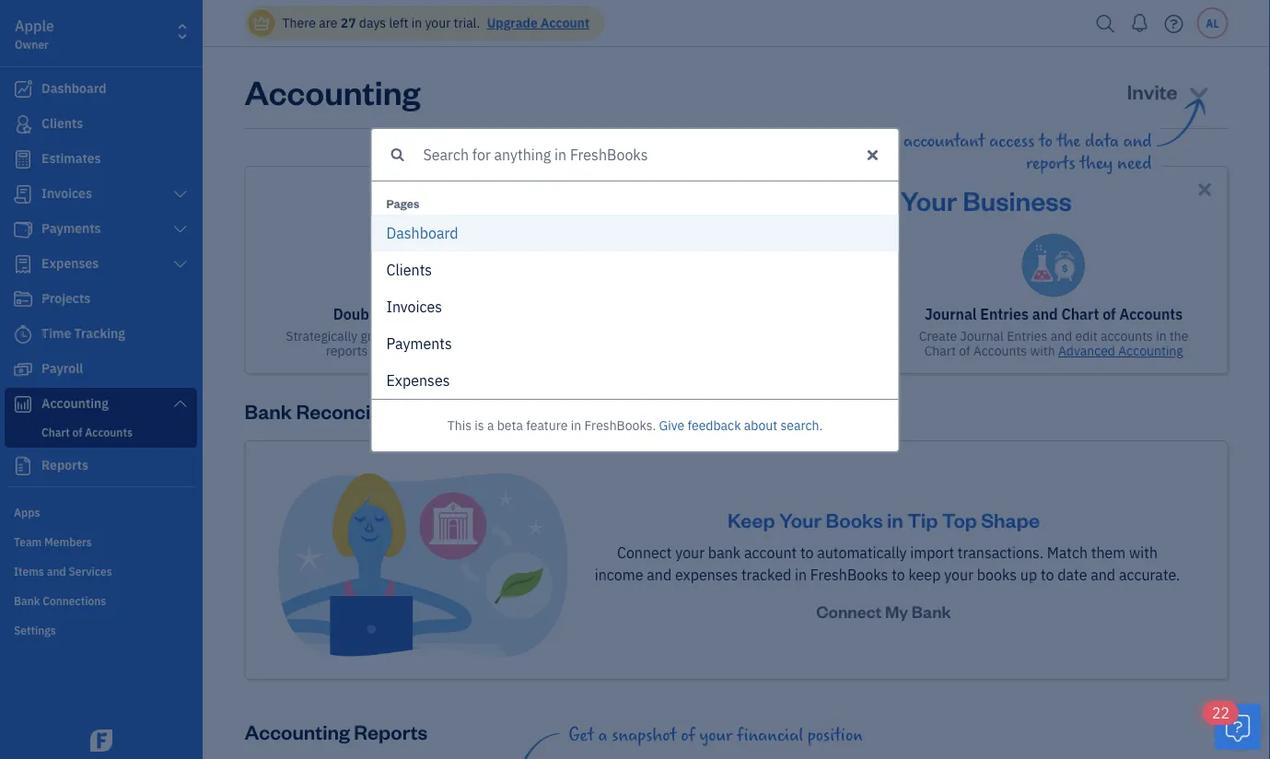 Task type: vqa. For each thing, say whether or not it's contained in the screenshot.
Do
no



Task type: locate. For each thing, give the bounding box(es) containing it.
i right v
[[416, 297, 420, 316]]

n
[[412, 260, 420, 280], [392, 297, 401, 316], [431, 334, 440, 353], [419, 371, 428, 390]]

1 vertical spatial get
[[569, 725, 594, 746]]

a left h
[[396, 223, 404, 243]]

the inside the 'create journal entries and edit accounts in the chart of accounts with'
[[1170, 328, 1189, 345]]

there
[[282, 14, 316, 31]]

1 vertical spatial t
[[440, 334, 445, 353]]

to right account
[[801, 543, 814, 563]]

in right tracked
[[795, 565, 807, 585]]

0 vertical spatial bank
[[245, 398, 292, 424]]

accounts right create
[[974, 342, 1028, 359]]

connect your bank account to automatically import transactions. match them with income and expenses tracked in freshbooks to keep your books up to date and accurate.
[[595, 543, 1181, 585]]

and down them
[[1091, 565, 1116, 585]]

your inside strategically grow your business with valuable reports and insights.
[[392, 328, 418, 345]]

1 vertical spatial o
[[408, 297, 416, 316]]

your left the 'business'
[[901, 182, 958, 217]]

account
[[745, 543, 797, 563]]

y
[[403, 334, 411, 353]]

journal up create
[[925, 305, 977, 324]]

a for d a s h b o a r d
[[396, 223, 404, 243]]

give
[[659, 417, 685, 434]]

1 vertical spatial entries
[[1007, 328, 1048, 345]]

1 horizontal spatial get
[[569, 725, 594, 746]]

into
[[688, 182, 735, 217]]

beta
[[497, 417, 523, 434]]

i
[[400, 260, 403, 280], [416, 297, 420, 316]]

0 horizontal spatial the
[[740, 182, 780, 217]]

o left c
[[408, 297, 416, 316]]

chart image
[[12, 395, 34, 414]]

0 horizontal spatial chart
[[925, 342, 956, 359]]

and left y
[[371, 342, 393, 359]]

the right accounts
[[1170, 328, 1189, 345]]

upgrade account link
[[483, 14, 590, 31]]

0 horizontal spatial t
[[420, 260, 425, 280]]

freshbooks image
[[87, 730, 116, 752]]

3 chevron large down image from the top
[[172, 257, 189, 272]]

1 vertical spatial chart
[[925, 342, 956, 359]]

connect inside "button"
[[817, 601, 882, 623]]

0 vertical spatial chart
[[1062, 305, 1100, 324]]

journal right create
[[961, 328, 1004, 345]]

and down the journal entries and chart of accounts
[[1051, 328, 1073, 345]]

trial.
[[454, 14, 480, 31]]

in inside connect your bank account to automatically import transactions. match them with income and expenses tracked in freshbooks to keep your books up to date and accurate.
[[795, 565, 807, 585]]

of inside the 'create journal entries and edit accounts in the chart of accounts with'
[[959, 342, 971, 359]]

accounting
[[245, 69, 421, 113], [428, 305, 505, 324], [1119, 342, 1184, 359], [245, 718, 350, 745]]

t right the 'l'
[[420, 260, 425, 280]]

entries up the 'create journal entries and edit accounts in the chart of accounts with'
[[981, 305, 1029, 324]]

project image
[[12, 290, 34, 309]]

2 horizontal spatial with
[[1130, 543, 1158, 563]]

with inside the 'create journal entries and edit accounts in the chart of accounts with'
[[1031, 342, 1056, 359]]

the right into
[[740, 182, 780, 217]]

bank right chevron large down icon at bottom
[[245, 398, 292, 424]]

accounts
[[1101, 328, 1154, 345]]

1 horizontal spatial accounts
[[1120, 305, 1183, 324]]

give feedback about search. link
[[659, 417, 823, 434]]

1 vertical spatial journal
[[961, 328, 1004, 345]]

i n v o i c e s
[[387, 297, 442, 316]]

a left d
[[437, 223, 445, 243]]

in right left
[[412, 14, 422, 31]]

1 horizontal spatial chart
[[1062, 305, 1100, 324]]

o
[[428, 223, 437, 243], [408, 297, 416, 316]]

and inside the 'create journal entries and edit accounts in the chart of accounts with'
[[1051, 328, 1073, 345]]

22 button
[[1203, 701, 1262, 750]]

bank right my
[[912, 601, 952, 623]]

e
[[403, 260, 412, 280], [427, 297, 435, 316], [423, 334, 431, 353], [411, 371, 419, 390], [435, 371, 443, 390]]

reconciliation
[[296, 398, 427, 424]]

with
[[475, 328, 500, 345], [1031, 342, 1056, 359], [1130, 543, 1158, 563]]

accounting reports
[[245, 718, 428, 745]]

of up accounts
[[1103, 305, 1117, 324]]

insights.
[[396, 342, 444, 359]]

line
[[532, 182, 584, 217]]

1 horizontal spatial the
[[1170, 328, 1189, 345]]

shape
[[982, 506, 1040, 533]]

financial
[[737, 725, 804, 746]]

1 horizontal spatial i
[[416, 297, 420, 316]]

e right the p
[[435, 371, 443, 390]]

d a s h b o a r d
[[387, 223, 458, 243]]

1 vertical spatial accounts
[[974, 342, 1028, 359]]

keep your books in tip top shape
[[728, 506, 1040, 533]]

money image
[[12, 360, 34, 379]]

connect for my
[[817, 601, 882, 623]]

main element
[[0, 0, 249, 759]]

get
[[401, 182, 446, 217], [569, 725, 594, 746]]

1 horizontal spatial o
[[428, 223, 437, 243]]

accounts
[[1120, 305, 1183, 324], [974, 342, 1028, 359]]

business
[[421, 328, 472, 345]]

accounts up accounts
[[1120, 305, 1183, 324]]

in
[[412, 14, 422, 31], [1157, 328, 1167, 345], [571, 417, 582, 434], [887, 506, 904, 533], [795, 565, 807, 585]]

0 vertical spatial entries
[[981, 305, 1029, 324]]

with inside strategically grow your business with valuable reports and insights.
[[475, 328, 500, 345]]

p
[[403, 371, 411, 390]]

1 horizontal spatial bank
[[912, 601, 952, 623]]

bank reconciliation image
[[704, 233, 769, 298]]

top
[[943, 506, 978, 533]]

upgrade
[[487, 14, 538, 31]]

a left "m"
[[395, 334, 403, 353]]

entries
[[981, 305, 1029, 324], [1007, 328, 1048, 345]]

expense image
[[12, 255, 34, 274]]

get up b
[[401, 182, 446, 217]]

0 horizontal spatial with
[[475, 328, 500, 345]]

report image
[[12, 457, 34, 475]]

tip
[[908, 506, 939, 533]]

in right feature
[[571, 417, 582, 434]]

1 horizontal spatial connect
[[817, 601, 882, 623]]

0 vertical spatial get
[[401, 182, 446, 217]]

the
[[740, 182, 780, 217], [1170, 328, 1189, 345]]

e right the 'l'
[[403, 260, 412, 280]]

0 horizontal spatial connect
[[617, 543, 672, 563]]

search image
[[1092, 10, 1121, 37]]

freshbooks.
[[585, 417, 656, 434]]

in right accounts
[[1157, 328, 1167, 345]]

0 vertical spatial connect
[[617, 543, 672, 563]]

0 horizontal spatial bank
[[245, 398, 292, 424]]

e right y
[[423, 334, 431, 353]]

1 vertical spatial bank
[[912, 601, 952, 623]]

t left the learn
[[440, 334, 445, 353]]

i right c
[[400, 260, 403, 280]]

bank connections image
[[14, 593, 197, 607]]

double-entry accounting image
[[387, 233, 451, 298]]

of right create
[[959, 342, 971, 359]]

keep
[[909, 565, 941, 585]]

1 vertical spatial connect
[[817, 601, 882, 623]]

connect up income
[[617, 543, 672, 563]]

0 vertical spatial the
[[740, 182, 780, 217]]

o left the r
[[428, 223, 437, 243]]

income
[[595, 565, 644, 585]]

0 vertical spatial accounts
[[1120, 305, 1183, 324]]

entries down the journal entries and chart of accounts
[[1007, 328, 1048, 345]]

chevron large down image
[[172, 187, 189, 202], [172, 222, 189, 237], [172, 257, 189, 272]]

0 vertical spatial your
[[901, 182, 958, 217]]

of right snapshot
[[681, 725, 696, 746]]

2 chevron large down image from the top
[[172, 222, 189, 237]]

1 chevron large down image from the top
[[172, 187, 189, 202]]

feedback
[[688, 417, 741, 434]]

a
[[396, 223, 404, 243], [437, 223, 445, 243], [395, 334, 403, 353], [487, 417, 494, 434], [599, 725, 608, 746]]

s down the learn
[[443, 371, 450, 390]]

and
[[1033, 305, 1058, 324], [1051, 328, 1073, 345], [371, 342, 393, 359], [647, 565, 672, 585], [1091, 565, 1116, 585]]

settings image
[[14, 622, 197, 637]]

get left snapshot
[[569, 725, 594, 746]]

with left "valuable"
[[475, 328, 500, 345]]

1 vertical spatial i
[[416, 297, 420, 316]]

left
[[389, 14, 409, 31]]

to left keep
[[892, 565, 905, 585]]

crown image
[[252, 13, 271, 33]]

invoice image
[[12, 185, 34, 204]]

c l i e n t s
[[387, 260, 432, 280]]

27
[[341, 14, 356, 31]]

with down the journal entries and chart of accounts
[[1031, 342, 1056, 359]]

date
[[1058, 565, 1088, 585]]

connect down freshbooks
[[817, 601, 882, 623]]

are
[[319, 14, 338, 31]]

r
[[445, 223, 450, 243]]

2 vertical spatial chevron large down image
[[172, 257, 189, 272]]

get for get a snapshot of your financial position
[[569, 725, 594, 746]]

c
[[387, 260, 396, 280]]

your up account
[[780, 506, 822, 533]]

0 horizontal spatial o
[[408, 297, 416, 316]]

0 vertical spatial i
[[400, 260, 403, 280]]

chart
[[1062, 305, 1100, 324], [925, 342, 956, 359]]

0 vertical spatial o
[[428, 223, 437, 243]]

0 vertical spatial t
[[420, 260, 425, 280]]

them
[[1092, 543, 1126, 563]]

1 vertical spatial the
[[1170, 328, 1189, 345]]

your
[[425, 14, 451, 31], [392, 328, 418, 345], [676, 543, 705, 563], [945, 565, 974, 585], [700, 725, 733, 746]]

a left snapshot
[[599, 725, 608, 746]]

a right is
[[487, 417, 494, 434]]

and right income
[[647, 565, 672, 585]]

1 horizontal spatial with
[[1031, 342, 1056, 359]]

0 horizontal spatial accounts
[[974, 342, 1028, 359]]

0 horizontal spatial your
[[780, 506, 822, 533]]

connect for your
[[617, 543, 672, 563]]

s
[[404, 223, 412, 243], [425, 260, 432, 280], [435, 297, 442, 316], [445, 334, 452, 353], [428, 371, 435, 390], [443, 371, 450, 390]]

with up accurate.
[[1130, 543, 1158, 563]]

get for get direct line of sight into the health of your business
[[401, 182, 446, 217]]

0 vertical spatial chevron large down image
[[172, 187, 189, 202]]

0 horizontal spatial get
[[401, 182, 446, 217]]

connect inside connect your bank account to automatically import transactions. match them with income and expenses tracked in freshbooks to keep your books up to date and accurate.
[[617, 543, 672, 563]]

1 vertical spatial chevron large down image
[[172, 222, 189, 237]]

chevron large down image for invoice icon at the top left
[[172, 187, 189, 202]]

Search for anything in FreshBooks text field
[[372, 129, 855, 181]]

to right up
[[1041, 565, 1055, 585]]

s left b
[[404, 223, 412, 243]]

1 horizontal spatial to
[[892, 565, 905, 585]]

to
[[801, 543, 814, 563], [892, 565, 905, 585], [1041, 565, 1055, 585]]



Task type: describe. For each thing, give the bounding box(es) containing it.
this
[[448, 417, 472, 434]]

d
[[387, 223, 396, 243]]

journal entries and chart of accounts
[[925, 305, 1183, 324]]

strategically
[[286, 328, 358, 345]]

import
[[911, 543, 955, 563]]

reports
[[326, 342, 368, 359]]

sight
[[619, 182, 682, 217]]

business
[[963, 182, 1072, 217]]

health
[[785, 182, 866, 217]]

double-
[[333, 305, 388, 324]]

about
[[744, 417, 778, 434]]

of right line
[[589, 182, 614, 217]]

match
[[1048, 543, 1088, 563]]

m
[[411, 334, 423, 353]]

i
[[387, 297, 392, 316]]

in left tip
[[887, 506, 904, 533]]

e right "x"
[[411, 371, 419, 390]]

tracked
[[742, 565, 792, 585]]

journal entries and chart of accounts image
[[1022, 233, 1087, 298]]

b
[[420, 223, 428, 243]]

2 horizontal spatial to
[[1041, 565, 1055, 585]]

transactions.
[[958, 543, 1044, 563]]

connect my bank
[[817, 601, 952, 623]]

0 vertical spatial journal
[[925, 305, 977, 324]]

c
[[420, 297, 427, 316]]

d
[[450, 223, 458, 243]]

position
[[808, 725, 863, 746]]

in inside the 'create journal entries and edit accounts in the chart of accounts with'
[[1157, 328, 1167, 345]]

double-entry accounting
[[333, 305, 505, 324]]

there are 27 days left in your trial. upgrade account
[[282, 14, 590, 31]]

chart inside the 'create journal entries and edit accounts in the chart of accounts with'
[[925, 342, 956, 359]]

accounts inside the 'create journal entries and edit accounts in the chart of accounts with'
[[974, 342, 1028, 359]]

keep
[[728, 506, 776, 533]]

search.
[[781, 417, 823, 434]]

a for get a snapshot of your financial position
[[599, 725, 608, 746]]

owner
[[15, 37, 49, 52]]

apple
[[15, 16, 54, 35]]

resource center badge image
[[1215, 704, 1262, 750]]

create journal entries and edit accounts in the chart of accounts with
[[919, 328, 1189, 359]]

a for p a y m e n t s
[[395, 334, 403, 353]]

get direct line of sight into the health of your business
[[401, 182, 1072, 217]]

advanced accounting
[[1059, 342, 1184, 359]]

books
[[826, 506, 883, 533]]

learn more
[[447, 342, 512, 359]]

p a y m e n t s
[[387, 334, 452, 353]]

days
[[359, 14, 386, 31]]

of right health
[[872, 182, 896, 217]]

get a snapshot of your financial position
[[569, 725, 863, 746]]

22
[[1213, 704, 1230, 723]]

automatically
[[818, 543, 907, 563]]

items and services image
[[14, 563, 197, 578]]

strategically grow your business with valuable reports and insights.
[[286, 328, 552, 359]]

entries inside the 'create journal entries and edit accounts in the chart of accounts with'
[[1007, 328, 1048, 345]]

journal inside the 'create journal entries and edit accounts in the chart of accounts with'
[[961, 328, 1004, 345]]

and up the 'create journal entries and edit accounts in the chart of accounts with'
[[1033, 305, 1058, 324]]

go to help image
[[1160, 10, 1189, 37]]

1 horizontal spatial your
[[901, 182, 958, 217]]

s right the 'l'
[[425, 260, 432, 280]]

0 horizontal spatial to
[[801, 543, 814, 563]]

valuable
[[503, 328, 552, 345]]

team members image
[[14, 534, 197, 548]]

connect your bank account to begin matching your bank transactions image
[[275, 471, 570, 659]]

grow
[[361, 328, 389, 345]]

e x p e n s e s
[[387, 371, 450, 390]]

chevron large down image for expense icon
[[172, 257, 189, 272]]

apple owner
[[15, 16, 54, 52]]

x
[[395, 371, 403, 390]]

v
[[401, 297, 408, 316]]

is
[[475, 417, 484, 434]]

expenses
[[675, 565, 738, 585]]

up
[[1021, 565, 1038, 585]]

advanced
[[1059, 342, 1116, 359]]

apps image
[[14, 504, 197, 519]]

chevron large down image for payment icon
[[172, 222, 189, 237]]

direct
[[451, 182, 526, 217]]

payment image
[[12, 220, 34, 239]]

1 vertical spatial your
[[780, 506, 822, 533]]

reports
[[354, 718, 428, 745]]

bank inside "button"
[[912, 601, 952, 623]]

dashboard image
[[12, 80, 34, 99]]

s right c
[[435, 297, 442, 316]]

client image
[[12, 115, 34, 134]]

0 horizontal spatial i
[[400, 260, 403, 280]]

estimate image
[[12, 150, 34, 169]]

s right insights.
[[445, 334, 452, 353]]

pages
[[387, 196, 420, 211]]

close image
[[1195, 179, 1216, 200]]

freshbooks
[[811, 565, 889, 585]]

bank
[[708, 543, 741, 563]]

h
[[412, 223, 420, 243]]

p
[[387, 334, 395, 353]]

edit
[[1076, 328, 1098, 345]]

e right entry
[[427, 297, 435, 316]]

feature
[[526, 417, 568, 434]]

entry
[[388, 305, 425, 324]]

accurate.
[[1120, 565, 1181, 585]]

1 horizontal spatial t
[[440, 334, 445, 353]]

s right the p
[[428, 371, 435, 390]]

create
[[919, 328, 958, 345]]

e
[[387, 371, 395, 390]]

learn
[[447, 342, 480, 359]]

with inside connect your bank account to automatically import transactions. match them with income and expenses tracked in freshbooks to keep your books up to date and accurate.
[[1130, 543, 1158, 563]]

snapshot
[[612, 725, 677, 746]]

timer image
[[12, 325, 34, 344]]

my
[[885, 601, 909, 623]]

more
[[483, 342, 512, 359]]

l
[[396, 260, 400, 280]]

account
[[541, 14, 590, 31]]

and inside strategically grow your business with valuable reports and insights.
[[371, 342, 393, 359]]

bank reconciliation
[[245, 398, 427, 424]]

chevron large down image
[[172, 396, 189, 411]]



